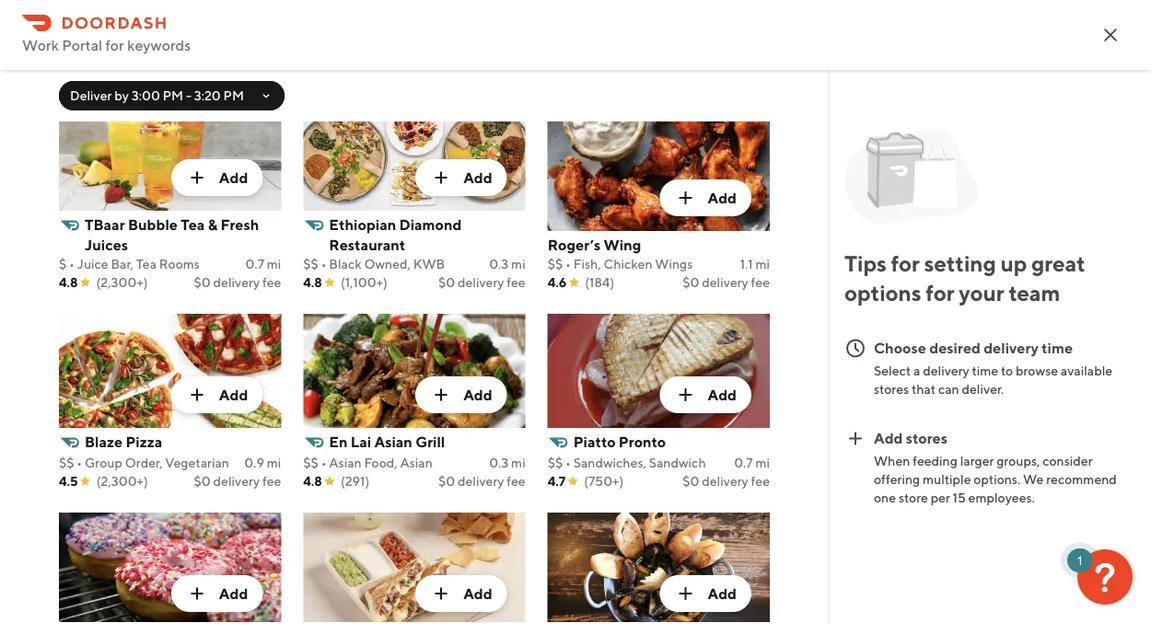 Task type: vqa. For each thing, say whether or not it's contained in the screenshot.
Carte
no



Task type: locate. For each thing, give the bounding box(es) containing it.
that
[[912, 382, 936, 397]]

doordash.com
[[96, 528, 195, 545]]

new
[[712, 247, 740, 262], [869, 247, 897, 262], [1026, 247, 1053, 262]]

new order right wings
[[712, 247, 779, 262]]

add button for $$ • black owned, kwb
[[416, 159, 507, 196]]

• for en lai asian grill
[[321, 456, 327, 471]]

0 horizontal spatial to
[[79, 528, 93, 545]]

0 horizontal spatial 0.7
[[246, 256, 264, 272]]

4.8 up the 5863
[[548, 57, 567, 72]]

1 vertical spatial to
[[79, 528, 93, 545]]

owned,
[[364, 256, 411, 272]]

add button for $$ • group order, vegetarian
[[171, 377, 263, 414]]

30
[[366, 181, 394, 207]]

order
[[743, 247, 779, 262], [899, 247, 935, 262], [1056, 247, 1092, 262]]

1 horizontal spatial pm
[[224, 88, 244, 103]]

1 vertical spatial tue
[[545, 573, 570, 590]]

0 vertical spatial time
[[1042, 339, 1074, 357]]

31
[[522, 181, 544, 207]]

1 vertical spatial time
[[973, 363, 999, 378]]

2 0.3 from the top
[[489, 456, 509, 471]]

0 vertical spatial group
[[55, 242, 99, 259]]

4.8 down $$ • black owned, kwb
[[303, 275, 322, 290]]

1 horizontal spatial new order
[[869, 247, 935, 262]]

0 horizontal spatial order
[[743, 247, 779, 262]]

1 horizontal spatial -
[[444, 84, 453, 111]]

work
[[22, 36, 59, 54], [22, 36, 59, 54], [144, 201, 181, 219]]

new up team
[[1026, 247, 1053, 262]]

pizza
[[126, 434, 162, 451]]

mi left the "sandwiches,"
[[512, 456, 526, 471]]

mon right 6 on the bottom left of page
[[390, 573, 422, 590]]

$$ right "0.9 mi"
[[303, 456, 319, 471]]

1 new from the left
[[712, 247, 740, 262]]

1 horizontal spatial 4.6
[[548, 275, 567, 290]]

1 0.3 mi from the top
[[489, 256, 526, 272]]

add
[[219, 169, 248, 186], [464, 169, 493, 186], [708, 189, 737, 207], [219, 387, 248, 404], [464, 387, 493, 404], [708, 387, 737, 404], [875, 430, 904, 447], [219, 586, 248, 603], [464, 586, 493, 603], [708, 586, 737, 603]]

expensed meals link
[[0, 111, 295, 147]]

1 down ave at the top right of the page
[[697, 181, 706, 207]]

tea right "bar,"
[[136, 256, 157, 272]]

recommend
[[1047, 472, 1118, 487]]

$$ left black
[[303, 256, 319, 272]]

4.8 down the $
[[59, 275, 78, 290]]

$0 for $$ • fish, chicken wings
[[683, 275, 700, 290]]

desired
[[930, 339, 981, 357]]

0 horizontal spatial new order
[[712, 247, 779, 262]]

4.6 left (590+)
[[303, 57, 323, 72]]

$$ • black owned, kwb
[[303, 256, 445, 272]]

-
[[444, 84, 453, 111], [186, 88, 192, 103]]

tue right 31
[[555, 186, 580, 203]]

1 vertical spatial mon
[[390, 573, 422, 590]]

0 vertical spatial 4.6
[[303, 57, 323, 72]]

1 0.3 from the top
[[489, 256, 509, 272]]

wed for 8
[[704, 573, 736, 590]]

ave
[[678, 104, 705, 121]]

mi left black
[[267, 256, 281, 272]]

0 horizontal spatial time
[[973, 363, 999, 378]]

november
[[354, 114, 461, 140]]

tea left & at left top
[[181, 216, 205, 233]]

(2,300+) for tbaar
[[96, 275, 148, 290]]

add button for $$ • fish, chicken wings
[[660, 180, 752, 216]]

$$ for blaze pizza
[[59, 456, 74, 471]]

tue right 7
[[545, 573, 570, 590]]

$0 delivery fee down fresh
[[194, 275, 281, 290]]

0.7 right sandwich
[[735, 456, 753, 471]]

stores down select
[[875, 382, 910, 397]]

0 horizontal spatial new order button
[[679, 240, 812, 269]]

• for blaze pizza
[[77, 456, 82, 471]]

to left the browse
[[1002, 363, 1014, 378]]

(1,100+) down $$ • black owned, kwb
[[341, 275, 388, 290]]

4.8 up home
[[59, 57, 78, 72]]

2 pm from the left
[[224, 88, 244, 103]]

1 down "recommend" at right bottom
[[1077, 554, 1084, 568]]

0 horizontal spatial 1
[[697, 181, 706, 207]]

1 vertical spatial 0.3 mi
[[489, 456, 526, 471]]

when
[[875, 453, 911, 469]]

0 vertical spatial mon
[[405, 186, 436, 203]]

deliver by 3:00 pm - 3:20 pm
[[70, 88, 244, 103]]

go to doordash.com
[[55, 528, 195, 545]]

order up options
[[899, 247, 935, 262]]

• left black
[[321, 256, 327, 272]]

• for ethiopian diamond restaurant
[[321, 256, 327, 272]]

dashpass for work
[[55, 201, 181, 219]]

order right wings
[[743, 247, 779, 262]]

0.7
[[246, 256, 264, 272], [735, 456, 753, 471]]

vouchers
[[55, 161, 118, 178]]

2 horizontal spatial new order button
[[992, 240, 1125, 269]]

october
[[354, 84, 439, 111]]

new order up options
[[869, 247, 935, 262]]

• up 4.7
[[566, 456, 571, 471]]

mi for ethiopian diamond restaurant
[[512, 256, 526, 272]]

new order up team
[[1026, 247, 1092, 262]]

0.7 mi right sandwich
[[735, 456, 770, 471]]

feeding
[[913, 453, 958, 469]]

stores up feeding
[[907, 430, 948, 447]]

2023
[[466, 114, 519, 140]]

wed up 1.1
[[734, 186, 767, 203]]

0.9 mi
[[244, 456, 281, 471]]

1 horizontal spatial order
[[899, 247, 935, 262]]

mi right "0.9"
[[267, 456, 281, 471]]

0 horizontal spatial new
[[712, 247, 740, 262]]

$0 down sandwich
[[683, 474, 700, 489]]

1 horizontal spatial to
[[1002, 363, 1014, 378]]

one
[[875, 490, 897, 506]]

time up deliver.
[[973, 363, 999, 378]]

fee for $$ • black owned, kwb
[[507, 275, 526, 290]]

0 horizontal spatial -
[[186, 88, 192, 103]]

(2,300+) down history
[[97, 474, 148, 489]]

1 horizontal spatial new order button
[[836, 240, 968, 269]]

1 vertical spatial group
[[85, 456, 123, 471]]

2 horizontal spatial new
[[1026, 247, 1053, 262]]

5863
[[558, 104, 593, 121]]

0 vertical spatial 0.7 mi
[[246, 256, 281, 272]]

$0 for $$ • sandwiches, sandwich
[[683, 474, 700, 489]]

mon
[[405, 186, 436, 203], [390, 573, 422, 590]]

1 vertical spatial stores
[[907, 430, 948, 447]]

your
[[959, 280, 1005, 307]]

order,
[[125, 456, 163, 471]]

0.7 for piatto pronto
[[735, 456, 753, 471]]

2 new order from the left
[[869, 247, 935, 262]]

add button
[[171, 159, 263, 196], [416, 159, 507, 196], [660, 180, 752, 216], [171, 377, 263, 414], [416, 377, 507, 414], [660, 377, 752, 414], [171, 576, 263, 613], [416, 576, 507, 613], [660, 576, 752, 613]]

add inside add stores when feeding larger groups, consider offering multiple options. we recommend one store per 15 employees.
[[875, 430, 904, 447]]

1
[[697, 181, 706, 207], [1077, 554, 1084, 568]]

2 horizontal spatial order
[[1056, 247, 1092, 262]]

2 0.3 mi from the top
[[489, 456, 526, 471]]

new up options
[[869, 247, 897, 262]]

$0 for $ • juice bar, tea rooms
[[194, 275, 211, 290]]

$0 delivery fee up 3:20
[[194, 57, 281, 72]]

group orders link
[[0, 232, 295, 269]]

$$ • group order, vegetarian
[[59, 456, 229, 471]]

fee
[[263, 57, 281, 72], [507, 57, 526, 72], [752, 57, 770, 72], [263, 275, 281, 290], [507, 275, 526, 290], [752, 275, 770, 290], [263, 474, 281, 489], [507, 474, 526, 489], [752, 474, 770, 489]]

1 horizontal spatial 0.7 mi
[[735, 456, 770, 471]]

multiple
[[923, 472, 972, 487]]

1 vertical spatial wed
[[704, 573, 736, 590]]

sandwich
[[649, 456, 706, 471]]

0 vertical spatial 1
[[697, 181, 706, 207]]

1 horizontal spatial (1,100+)
[[585, 57, 632, 72]]

0 vertical spatial (1,100+)
[[585, 57, 632, 72]]

2 horizontal spatial new order
[[1026, 247, 1092, 262]]

3 new order from the left
[[1026, 247, 1092, 262]]

$0 delivery fee down kwb
[[439, 275, 526, 290]]

select
[[875, 363, 912, 378]]

thu
[[860, 186, 886, 203]]

time up the browse
[[1042, 339, 1074, 357]]

per
[[931, 490, 951, 506]]

tips
[[845, 251, 887, 277]]

1 vertical spatial 4.6
[[548, 275, 567, 290]]

0 vertical spatial stores
[[875, 382, 910, 397]]

go to doordash.com link
[[0, 518, 295, 555]]

bubble
[[128, 216, 178, 233]]

1 horizontal spatial new
[[869, 247, 897, 262]]

methods
[[118, 405, 178, 423]]

to right go in the left of the page
[[79, 528, 93, 545]]

(2,300+) down "bar,"
[[96, 275, 148, 290]]

0 vertical spatial tue
[[555, 186, 580, 203]]

employees link
[[0, 314, 295, 351]]

mi left fish,
[[512, 256, 526, 272]]

stores
[[875, 382, 910, 397], [907, 430, 948, 447]]

mon for 30
[[405, 186, 436, 203]]

$$ up 4.7
[[548, 456, 563, 471]]

group down tbaar
[[55, 242, 99, 259]]

2 new from the left
[[869, 247, 897, 262]]

en lai asian grill
[[329, 434, 445, 451]]

stores inside add stores when feeding larger groups, consider offering multiple options. we recommend one store per 15 employees.
[[907, 430, 948, 447]]

0 horizontal spatial 0.7 mi
[[246, 256, 281, 272]]

$0 up 3:20
[[194, 57, 211, 72]]

4.5
[[59, 474, 78, 489]]

3 order from the left
[[1056, 247, 1092, 262]]

4.6 down roger's
[[548, 275, 567, 290]]

0 horizontal spatial 4.6
[[303, 57, 323, 72]]

great
[[1032, 251, 1086, 277]]

2 order from the left
[[899, 247, 935, 262]]

1 vertical spatial 0.7
[[735, 456, 753, 471]]

- up november
[[444, 84, 453, 111]]

(1,100+) up n
[[585, 57, 632, 72]]

1 vertical spatial 0.7 mi
[[735, 456, 770, 471]]

delivery up 2023
[[458, 57, 504, 72]]

1 new order from the left
[[712, 247, 779, 262]]

0.3 for ethiopian diamond restaurant
[[489, 256, 509, 272]]

0 vertical spatial to
[[1002, 363, 1014, 378]]

(2,300+) for blaze
[[97, 474, 148, 489]]

$0 down kwb
[[439, 275, 455, 290]]

$0 delivery fee down grill
[[439, 474, 526, 489]]

we
[[1024, 472, 1044, 487]]

0 vertical spatial wed
[[734, 186, 767, 203]]

october - november 2023
[[354, 84, 519, 140]]

0 vertical spatial 0.3 mi
[[489, 256, 526, 272]]

$$ for piatto pronto
[[548, 456, 563, 471]]

$0 delivery fee for $$ • asian food, asian
[[439, 474, 526, 489]]

• left food,
[[321, 456, 327, 471]]

1 vertical spatial (2,300+)
[[97, 474, 148, 489]]

0 vertical spatial 0.3
[[489, 256, 509, 272]]

up
[[1001, 251, 1028, 277]]

1 vertical spatial 1
[[1077, 554, 1084, 568]]

2
[[836, 181, 848, 207]]

$$ for en lai asian grill
[[303, 456, 319, 471]]

1 vertical spatial 0.3
[[489, 456, 509, 471]]

• for tbaar bubble tea & fresh juices
[[69, 256, 75, 272]]

delivery up the browse
[[984, 339, 1039, 357]]

$0 delivery fee down 1.1
[[683, 275, 770, 290]]

piatto
[[574, 434, 616, 451]]

2 (2,300+) from the top
[[97, 474, 148, 489]]

(2,300+)
[[96, 275, 148, 290], [97, 474, 148, 489]]

tea
[[181, 216, 205, 233], [136, 256, 157, 272]]

1 new order button from the left
[[679, 240, 812, 269]]

asian
[[375, 434, 413, 451], [329, 456, 362, 471], [400, 456, 433, 471]]

• up 4.5
[[77, 456, 82, 471]]

15
[[953, 490, 966, 506]]

pm right 3:00
[[163, 88, 184, 103]]

employees.
[[969, 490, 1036, 506]]

mi
[[267, 256, 281, 272], [512, 256, 526, 272], [756, 256, 770, 272], [267, 456, 281, 471], [512, 456, 526, 471], [756, 456, 770, 471]]

pm right 3:20
[[224, 88, 244, 103]]

0 vertical spatial (2,300+)
[[96, 275, 148, 290]]

1 vertical spatial (1,100+)
[[341, 275, 388, 290]]

mi for tbaar bubble tea & fresh juices
[[267, 256, 281, 272]]

$0 delivery fee for $$ • sandwiches, sandwich
[[683, 474, 770, 489]]

for
[[105, 36, 124, 54], [105, 36, 124, 54], [123, 201, 141, 219], [892, 251, 920, 277], [926, 280, 955, 307]]

0 vertical spatial 0.7
[[246, 256, 264, 272]]

billing history link
[[0, 436, 295, 473]]

delivery up 3:20
[[213, 57, 260, 72]]

offering
[[875, 472, 921, 487]]

1 (2,300+) from the top
[[96, 275, 148, 290]]

$0 down grill
[[439, 474, 455, 489]]

0.7 mi
[[246, 256, 281, 272], [735, 456, 770, 471]]

mi right sandwich
[[756, 456, 770, 471]]

Show weekends checkbox
[[767, 93, 783, 110]]

0.7 down fresh
[[246, 256, 264, 272]]

$0 delivery fee down sandwich
[[683, 474, 770, 489]]

order up team
[[1056, 247, 1092, 262]]

(1,100+)
[[585, 57, 632, 72], [341, 275, 388, 290]]

to inside "choose desired delivery time select a delivery time to browse available stores that can deliver."
[[1002, 363, 1014, 378]]

rooms
[[159, 256, 200, 272]]

$0 down rooms
[[194, 275, 211, 290]]

• left fish,
[[566, 256, 571, 272]]

0 vertical spatial tea
[[181, 216, 205, 233]]

4.8 left "(291)"
[[303, 474, 322, 489]]

• right the $
[[69, 256, 75, 272]]

tea inside tbaar bubble tea & fresh juices
[[181, 216, 205, 233]]

delivery down "0.9"
[[213, 474, 260, 489]]

delivery left 4.7
[[458, 474, 504, 489]]

group down blaze
[[85, 456, 123, 471]]

asian up food,
[[375, 434, 413, 451]]

1 horizontal spatial tea
[[181, 216, 205, 233]]

wed right '8' on the bottom of the page
[[704, 573, 736, 590]]

1 horizontal spatial 1
[[1077, 554, 1084, 568]]

0.7 mi down fresh
[[246, 256, 281, 272]]

mon up diamond
[[405, 186, 436, 203]]

$0 up ave at the top right of the page
[[683, 57, 700, 72]]

new for 3rd new order "button" from the left
[[1026, 247, 1053, 262]]

0.7 mi for tbaar bubble tea & fresh juices
[[246, 256, 281, 272]]

2 new order button from the left
[[836, 240, 968, 269]]

1 horizontal spatial 0.7
[[735, 456, 753, 471]]

to
[[1002, 363, 1014, 378], [79, 528, 93, 545]]

history
[[100, 446, 148, 463]]

- left 3:20
[[186, 88, 192, 103]]

3 new from the left
[[1026, 247, 1053, 262]]

$$ up 4.5
[[59, 456, 74, 471]]

$0 down wings
[[683, 275, 700, 290]]

1 vertical spatial tea
[[136, 256, 157, 272]]

$0 delivery fee for $$ • black owned, kwb
[[439, 275, 526, 290]]

asian up "(291)"
[[329, 456, 362, 471]]

new order for 3rd new order "button" from the left
[[1026, 247, 1092, 262]]

0 horizontal spatial pm
[[163, 88, 184, 103]]

delivery down diamond
[[458, 275, 504, 290]]

$0 delivery fee down "0.9"
[[194, 474, 281, 489]]

new left 1.1
[[712, 247, 740, 262]]

$0 down vegetarian
[[194, 474, 211, 489]]

add button for $$ • sandwiches, sandwich
[[660, 377, 752, 414]]



Task type: describe. For each thing, give the bounding box(es) containing it.
deliver
[[70, 88, 112, 103]]

delivery down 1.1
[[702, 275, 749, 290]]

$$ • sandwiches, sandwich
[[548, 456, 706, 471]]

order for 2 new order "button"
[[899, 247, 935, 262]]

fee for $$ • asian food, asian
[[507, 474, 526, 489]]

payment
[[55, 405, 115, 423]]

lai
[[351, 434, 372, 451]]

1.1 mi
[[741, 256, 770, 272]]

5863 n winthrop ave button
[[543, 94, 745, 131]]

mi for piatto pronto
[[756, 456, 770, 471]]

1 inside dropdown button
[[1077, 554, 1084, 568]]

mon for 6
[[390, 573, 422, 590]]

mi right 1.1
[[756, 256, 770, 272]]

bar,
[[111, 256, 133, 272]]

juice
[[77, 256, 108, 272]]

food,
[[364, 456, 398, 471]]

fish,
[[574, 256, 601, 272]]

pronto
[[619, 434, 666, 451]]

$$ for ethiopian diamond restaurant
[[303, 256, 319, 272]]

store
[[899, 490, 929, 506]]

fresh
[[221, 216, 259, 233]]

4.8 for tbaar bubble tea & fresh juices
[[59, 275, 78, 290]]

3:20
[[194, 88, 221, 103]]

wing
[[604, 236, 642, 254]]

tue for 7
[[545, 573, 570, 590]]

- inside deliver by 3:00 pm - 3:20 pm popup button
[[186, 88, 192, 103]]

n
[[596, 104, 607, 121]]

can
[[939, 382, 960, 397]]

fee for $ • juice bar, tea rooms
[[263, 275, 281, 290]]

$0 for $$ • black owned, kwb
[[439, 275, 455, 290]]

orders
[[102, 242, 150, 259]]

asian down grill
[[400, 456, 433, 471]]

$$ • asian food, asian
[[303, 456, 433, 471]]

weekends
[[791, 115, 858, 132]]

roger's wing
[[548, 236, 642, 254]]

close image
[[1100, 24, 1122, 46]]

5863 n winthrop ave
[[558, 104, 705, 121]]

juices
[[85, 236, 128, 254]]

employees
[[55, 324, 129, 341]]

grill
[[416, 434, 445, 451]]

$0 delivery fee for $$ • fish, chicken wings
[[683, 275, 770, 290]]

black
[[329, 256, 362, 272]]

mi for blaze pizza
[[267, 456, 281, 471]]

blaze pizza
[[85, 434, 162, 451]]

asian for •
[[329, 456, 362, 471]]

6
[[366, 568, 379, 594]]

show
[[791, 93, 828, 110]]

delivery down sandwich
[[702, 474, 749, 489]]

billing history
[[55, 446, 148, 463]]

add button for $$ • asian food, asian
[[416, 377, 507, 414]]

0 horizontal spatial tea
[[136, 256, 157, 272]]

payment methods
[[55, 405, 178, 423]]

0 horizontal spatial (1,100+)
[[341, 275, 388, 290]]

choose
[[875, 339, 927, 357]]

new order for 2 new order "button"
[[869, 247, 935, 262]]

tbaar bubble tea & fresh juices
[[85, 216, 259, 254]]

1 horizontal spatial time
[[1042, 339, 1074, 357]]

order for 3rd new order "button" from the left
[[1056, 247, 1092, 262]]

blaze
[[85, 434, 123, 451]]

larger
[[961, 453, 995, 469]]

chicken
[[604, 256, 653, 272]]

tips for setting up great options for your team
[[845, 251, 1086, 307]]

0.7 mi for piatto pronto
[[735, 456, 770, 471]]

8
[[679, 568, 692, 594]]

kwb
[[414, 256, 445, 272]]

expensed
[[55, 120, 122, 138]]

group orders
[[55, 242, 150, 259]]

$0 up october - november 2023 at the top of page
[[439, 57, 455, 72]]

0.7 for tbaar bubble tea & fresh juices
[[246, 256, 264, 272]]

$0 delivery fee up ave at the top right of the page
[[683, 57, 770, 72]]

4.7
[[548, 474, 566, 489]]

en
[[329, 434, 348, 451]]

1 button
[[1068, 549, 1133, 605]]

delivery up can
[[923, 363, 970, 378]]

asian for lai
[[375, 434, 413, 451]]

0.9
[[244, 456, 264, 471]]

delivery up ave at the top right of the page
[[702, 57, 749, 72]]

piatto pronto
[[574, 434, 666, 451]]

$0 for $$ • group order, vegetarian
[[194, 474, 211, 489]]

0.3 for en lai asian grill
[[489, 456, 509, 471]]

7
[[522, 568, 534, 594]]

a
[[914, 363, 921, 378]]

$$ • fish, chicken wings
[[548, 256, 693, 272]]

0.3 mi for en lai asian grill
[[489, 456, 526, 471]]

go
[[55, 528, 76, 545]]

groups link
[[0, 355, 295, 392]]

&
[[208, 216, 218, 233]]

4.6 for (590+)
[[303, 57, 323, 72]]

1 pm from the left
[[163, 88, 184, 103]]

fee for $$ • fish, chicken wings
[[752, 275, 770, 290]]

tbaar
[[85, 216, 125, 233]]

setting
[[925, 251, 997, 277]]

deliver by 3:00 pm - 3:20 pm button
[[59, 81, 285, 111]]

$$ down roger's
[[548, 256, 563, 272]]

dashpass
[[55, 201, 120, 219]]

available
[[1061, 363, 1113, 378]]

fee for $$ • sandwiches, sandwich
[[752, 474, 770, 489]]

ethiopian diamond restaurant
[[329, 216, 462, 254]]

• for piatto pronto
[[566, 456, 571, 471]]

3 new order button from the left
[[992, 240, 1125, 269]]

consider
[[1043, 453, 1093, 469]]

winthrop
[[610, 104, 675, 121]]

1 order from the left
[[743, 247, 779, 262]]

show weekends
[[791, 93, 858, 132]]

new order button for 2
[[836, 240, 968, 269]]

add button for $ • juice bar, tea rooms
[[171, 159, 263, 196]]

tue for 31
[[555, 186, 580, 203]]

$0 delivery fee up 2023
[[439, 57, 526, 72]]

new order button for 1
[[679, 240, 812, 269]]

(291)
[[341, 474, 370, 489]]

$ • juice bar, tea rooms
[[59, 256, 200, 272]]

4.6 for (184)
[[548, 275, 567, 290]]

- inside october - november 2023
[[444, 84, 453, 111]]

options.
[[974, 472, 1021, 487]]

$0 delivery fee for $ • juice bar, tea rooms
[[194, 275, 281, 290]]

4.8 for ethiopian diamond restaurant
[[303, 275, 322, 290]]

new for 2 new order "button"
[[869, 247, 897, 262]]

$
[[59, 256, 67, 272]]

mi for en lai asian grill
[[512, 456, 526, 471]]

meals
[[125, 120, 165, 138]]

0.3 mi for ethiopian diamond restaurant
[[489, 256, 526, 272]]

fee for $$ • group order, vegetarian
[[263, 474, 281, 489]]

4.8 for en lai asian grill
[[303, 474, 322, 489]]

wed for 1
[[734, 186, 767, 203]]

1.1
[[741, 256, 753, 272]]

expensed meals
[[55, 120, 165, 138]]

diamond
[[399, 216, 462, 233]]

(590+)
[[341, 57, 381, 72]]

$0 for $$ • asian food, asian
[[439, 474, 455, 489]]

$0 delivery fee for $$ • group order, vegetarian
[[194, 474, 281, 489]]

stores inside "choose desired delivery time select a delivery time to browse available stores that can deliver."
[[875, 382, 910, 397]]

by
[[115, 88, 129, 103]]

vouchers link
[[0, 151, 295, 188]]

browse
[[1016, 363, 1059, 378]]

delivery down fresh
[[213, 275, 260, 290]]



